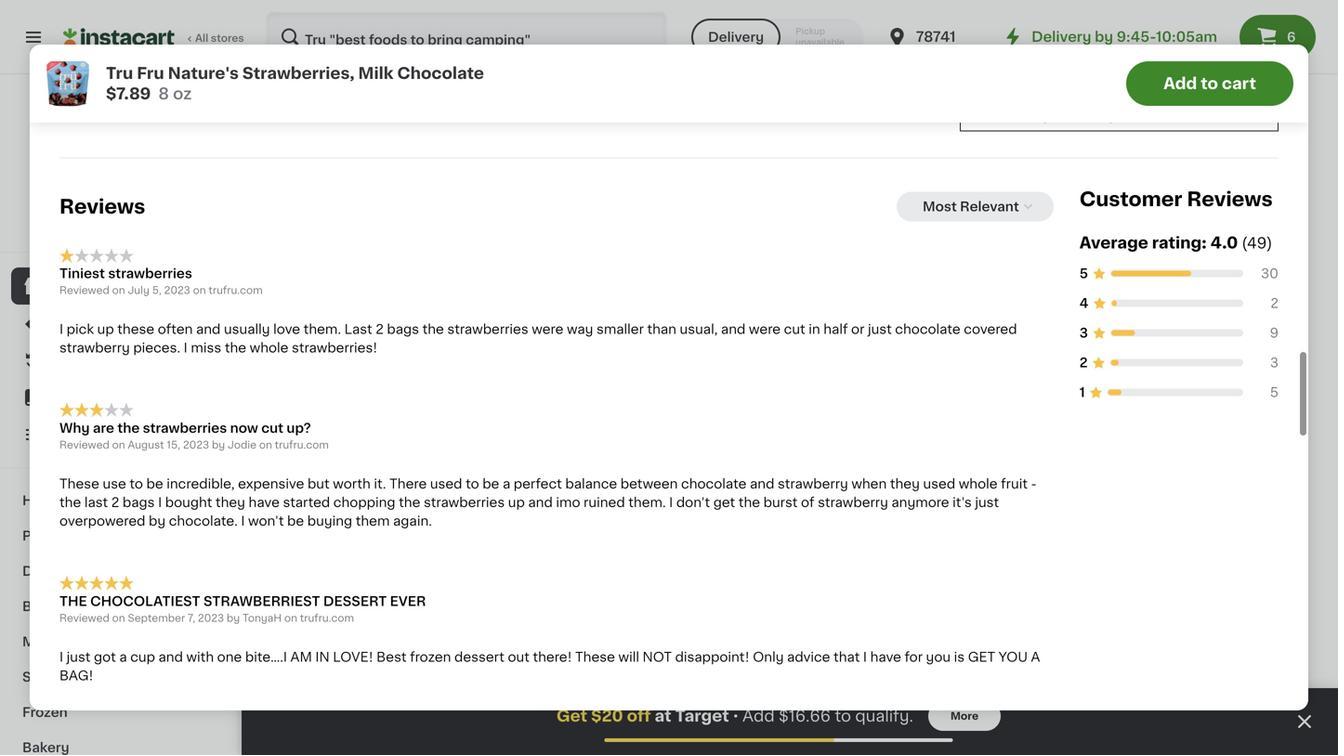 Task type: describe. For each thing, give the bounding box(es) containing it.
on down are
[[112, 440, 125, 451]]

0 vertical spatial 8
[[1144, 66, 1151, 77]]

on right 5,
[[193, 286, 206, 296]]

will
[[619, 651, 640, 664]]

target logo image
[[78, 97, 159, 179]]

dairy & eggs link
[[11, 554, 226, 589]]

on right tonyah
[[284, 614, 298, 624]]

tonyah
[[243, 614, 282, 624]]

by inside why are the strawberries now cut up? reviewed on august 15, 2023 by jodie on trufru.com
[[212, 440, 225, 451]]

2023 inside why are the strawberries now cut up? reviewed on august 15, 2023 by jodie on trufru.com
[[183, 440, 209, 451]]

& for snacks & candy
[[74, 671, 85, 684]]

the inside why are the strawberries now cut up? reviewed on august 15, 2023 by jodie on trufru.com
[[117, 422, 140, 435]]

add for the add button right of get
[[1034, 647, 1061, 660]]

frozen
[[410, 651, 451, 664]]

sea
[[971, 432, 995, 445]]

7 oz
[[971, 467, 991, 477]]

crest 3d white advanced radiant mint, toothpaste
[[971, 11, 1126, 61]]

in inside 'i pick up these often and usually love them. last 2 bags the strawberries were way smaller than usual, and were cut in half or just chocolate covered strawberry pieces. i miss the whole strawberries!'
[[809, 323, 821, 336]]

up inside these use to be incredible, expensive but worth it. there used to be a perfect balance between chocolate and strawberry when they used whole fruit - the last 2 bags i bought they have started chopping the strawberries up and imo ruined them. i don't get the burst of strawberry anymore it's just overpowered by chocolate. i won't be buying them again.
[[508, 497, 525, 510]]

snacks for snacks
[[279, 144, 354, 164]]

bakery
[[22, 742, 69, 755]]

delivery for delivery
[[708, 31, 764, 44]]

2 inside 'i pick up these often and usually love them. last 2 bags the strawberries were way smaller than usual, and were cut in half or just chocolate covered strawberry pieces. i miss the whole strawberries!'
[[376, 323, 384, 336]]

on up meat & seafood link at the left bottom of the page
[[112, 614, 125, 624]]

pantry
[[501, 11, 543, 24]]

oz inside tru fru nature's strawberries, milk chocolate $7.89 8 oz
[[173, 86, 192, 102]]

lists link
[[11, 417, 226, 454]]

daily
[[1143, 100, 1168, 110]]

2023 inside "tiniest strawberries reviewed on july 5, 2023 on trufru.com"
[[164, 286, 190, 296]]

them
[[356, 515, 390, 528]]

chocolate inside the swiss miss chocolate hot cocoa mix with marshmallows
[[872, 11, 940, 24]]

quesadilla
[[1144, 86, 1213, 99]]

includes 7g added sugars
[[1006, 39, 1141, 50]]

cart
[[1223, 76, 1257, 92]]

view for view pricing policy
[[63, 207, 88, 217]]

2,
[[845, 488, 854, 498]]

view more button
[[1099, 135, 1198, 172]]

is inside the % daily value (dv) tells you how much a nutrient in a serving of food contributes to a daily diet. 2,000 calories a day is used for general nutrition advice.
[[1052, 112, 1060, 122]]

0 vertical spatial they
[[891, 478, 920, 491]]

product group containing 4
[[1144, 202, 1302, 482]]

service type group
[[692, 19, 864, 56]]

classic
[[1144, 104, 1191, 117]]

1 horizontal spatial reviews
[[1188, 189, 1274, 209]]

many
[[1162, 85, 1192, 95]]

78741 button
[[887, 11, 998, 63]]

eligible inside buy 2 for $5 see eligible items
[[474, 486, 513, 496]]

policy
[[130, 207, 163, 217]]

& for good & gather purified drinking water
[[319, 11, 329, 24]]

for inside the % daily value (dv) tells you how much a nutrient in a serving of food contributes to a daily diet. 2,000 calories a day is used for general nutrition advice.
[[1091, 112, 1106, 122]]

the down there
[[399, 497, 421, 510]]

produce
[[22, 530, 79, 543]]

strawberriest
[[204, 596, 320, 609]]

by inside "the chocolatiest strawberriest dessert ever reviewed on september 7, 2023 by tonyah on trufru.com"
[[227, 614, 240, 624]]

to inside treatment tracker modal 'dialog'
[[835, 709, 852, 725]]

between
[[621, 478, 678, 491]]

it.
[[374, 478, 386, 491]]

why are the strawberries now cut up? reviewed on august 15, 2023 by jodie on trufru.com
[[60, 422, 329, 451]]

7,
[[188, 614, 195, 624]]

bag!
[[60, 670, 93, 683]]

view for view more
[[1107, 147, 1139, 160]]

8 inside tru fru nature's strawberries, milk chocolate $7.89 8 oz
[[158, 86, 169, 102]]

4.0
[[1211, 235, 1239, 251]]

strawberries inside these use to be incredible, expensive but worth it. there used to be a perfect balance between chocolate and strawberry when they used whole fruit - the last 2 bags i bought they have started chopping the strawberries up and imo ruined them. i don't get the burst of strawberry anymore it's just overpowered by chocolate. i won't be buying them again.
[[424, 497, 505, 510]]

worth
[[333, 478, 371, 491]]

on left july
[[112, 286, 125, 296]]

one
[[217, 651, 242, 664]]

calories
[[977, 112, 1018, 122]]

add for the add button left of relevant
[[914, 218, 941, 231]]

how
[[1144, 88, 1166, 98]]

milk inside "market pantry whole vitamin d milk"
[[518, 30, 545, 43]]

a left day in the top of the page
[[1021, 112, 1027, 122]]

up inside 'i pick up these often and usually love them. last 2 bags the strawberries were way smaller than usual, and were cut in half or just chocolate covered strawberry pieces. i miss the whole strawberries!'
[[97, 323, 114, 336]]

add button up qualify.
[[845, 636, 917, 670]]

buy 2 for $5 see eligible items
[[452, 470, 545, 496]]

0 horizontal spatial reviews
[[60, 197, 145, 216]]

tape,
[[675, 11, 709, 24]]

1 horizontal spatial used
[[924, 478, 956, 491]]

2 inside these use to be incredible, expensive but worth it. there used to be a perfect balance between chocolate and strawberry when they used whole fruit - the last 2 bags i bought they have started chopping the strawberries up and imo ruined them. i don't get the burst of strawberry anymore it's just overpowered by chocolate. i won't be buying them again.
[[111, 497, 119, 510]]

2 up 1
[[1080, 356, 1088, 369]]

gather for style
[[1197, 11, 1242, 24]]

oz for 8 oz
[[1153, 66, 1165, 77]]

good & gather purified drinking water
[[279, 11, 431, 43]]

good & gather mexican-style monterey jack, cheddar, queso quesadilla & asadero classic cheeses
[[1144, 11, 1284, 117]]

for inside buy 2 for $5 see eligible items
[[486, 470, 501, 480]]

1 vertical spatial strawberry
[[778, 478, 849, 491]]

charged
[[467, 576, 557, 596]]

started
[[283, 497, 330, 510]]

0 horizontal spatial they
[[216, 497, 245, 510]]

these inside these use to be incredible, expensive but worth it. there used to be a perfect balance between chocolate and strawberry when they used whole fruit - the last 2 bags i bought they have started chopping the strawberries up and imo ruined them. i don't get the burst of strawberry anymore it's just overpowered by chocolate. i won't be buying them again.
[[60, 478, 99, 491]]

nsored
[[365, 603, 401, 613]]

i just got a cup and with one bite….i am in love! best frozen dessert out there! these will not disappoint! only advice that i have for you  is get you a bag!
[[60, 651, 1041, 683]]

cut inside 'i pick up these often and usually love them. last 2 bags the strawberries were way smaller than usual, and were cut in half or just chocolate covered strawberry pieces. i miss the whole strawberries!'
[[784, 323, 806, 336]]

d
[[504, 30, 515, 43]]

2 vertical spatial strawberry
[[818, 497, 889, 510]]

product group containing buy 2 for $5 see eligible items
[[452, 202, 610, 499]]

a
[[1032, 651, 1041, 664]]

only
[[753, 651, 784, 664]]

tiniest strawberries reviewed on july 5, 2023 on trufru.com
[[60, 267, 263, 296]]

of inside the % daily value (dv) tells you how much a nutrient in a serving of food contributes to a daily diet. 2,000 calories a day is used for general nutrition advice.
[[1018, 100, 1029, 110]]

frozen
[[22, 707, 68, 720]]

just inside i just got a cup and with one bite….i am in love! best frozen dessert out there! these will not disappoint! only advice that i have for you  is get you a bag!
[[67, 651, 91, 664]]

buy for buy any 2, save $0.50 see eligible items
[[800, 488, 820, 498]]

15,
[[167, 440, 181, 451]]

i right that
[[864, 651, 867, 664]]

meat & seafood link
[[11, 625, 226, 660]]

i left 'pick'
[[60, 323, 63, 336]]

%
[[999, 88, 1009, 98]]

buy for buy 2 for $5 see eligible items
[[454, 470, 474, 480]]

strawberries,
[[243, 66, 355, 81]]

but
[[308, 478, 330, 491]]

up?
[[287, 422, 311, 435]]

ruined
[[584, 497, 625, 510]]

trufru.com inside "tiniest strawberries reviewed on july 5, 2023 on trufru.com"
[[209, 286, 263, 296]]

and up miss
[[196, 323, 221, 336]]

add button right get
[[998, 636, 1070, 670]]

best
[[377, 651, 407, 664]]

a up 2,000
[[1200, 88, 1207, 98]]

delivery by 9:45-10:05am
[[1032, 30, 1218, 44]]

dessert
[[455, 651, 505, 664]]

electrolyte-
[[344, 576, 467, 596]]

7g
[[1053, 39, 1065, 50]]

advice
[[788, 651, 831, 664]]

good & gather purified drinking water button
[[279, 0, 437, 60]]

good for good & gather mexican-style monterey jack, cheddar, queso quesadilla & asadero classic cheeses
[[1144, 11, 1180, 24]]

why
[[60, 422, 90, 435]]

0 vertical spatial target
[[97, 185, 140, 198]]

0 horizontal spatial be
[[146, 478, 163, 491]]

disappoint!
[[676, 651, 750, 664]]

love
[[273, 323, 300, 336]]

there!
[[533, 651, 572, 664]]

snacks for snacks & candy
[[22, 671, 71, 684]]

to inside button
[[1201, 76, 1219, 92]]

bags inside 'i pick up these often and usually love them. last 2 bags the strawberries were way smaller than usual, and were cut in half or just chocolate covered strawberry pieces. i miss the whole strawberries!'
[[387, 323, 419, 336]]

strawberries inside why are the strawberries now cut up? reviewed on august 15, 2023 by jodie on trufru.com
[[143, 422, 227, 435]]

crackers
[[1192, 413, 1250, 426]]

by inside these use to be incredible, expensive but worth it. there used to be a perfect balance between chocolate and strawberry when they used whole fruit - the last 2 bags i bought they have started chopping the strawberries up and imo ruined them. i don't get the burst of strawberry anymore it's just overpowered by chocolate. i won't be buying them again.
[[149, 515, 166, 528]]

you inside i just got a cup and with one bite….i am in love! best frozen dessert out there! these will not disappoint! only advice that i have for you  is get you a bag!
[[927, 651, 951, 664]]

trufru.com inside why are the strawberries now cut up? reviewed on august 15, 2023 by jodie on trufru.com
[[275, 440, 329, 451]]

off
[[627, 709, 651, 725]]

fru
[[137, 66, 164, 81]]

snacks & candy link
[[11, 660, 226, 695]]

i left bought
[[158, 497, 162, 510]]

in inside the % daily value (dv) tells you how much a nutrient in a serving of food contributes to a daily diet. 2,000 calories a day is used for general nutrition advice.
[[1253, 88, 1262, 98]]

pricing
[[91, 207, 128, 217]]

items inside 'buy any 2, save $0.50 see eligible items'
[[861, 505, 891, 515]]

cup
[[130, 651, 155, 664]]

stock
[[1206, 85, 1236, 95]]

hydration
[[561, 576, 665, 596]]

2 up 9
[[1271, 297, 1279, 310]]

2 horizontal spatial be
[[483, 478, 500, 491]]

chocolate inside tru fru nature's strawberries, milk chocolate $7.89 8 oz
[[397, 66, 484, 81]]

4 for 4
[[1080, 297, 1089, 310]]

reviewed inside "the chocolatiest strawberriest dessert ever reviewed on september 7, 2023 by tonyah on trufru.com"
[[60, 614, 110, 624]]

i left won't
[[241, 515, 245, 528]]

daily
[[1011, 88, 1038, 98]]

original
[[1205, 395, 1256, 408]]

august
[[128, 440, 164, 451]]

swiss miss chocolate hot cocoa mix with marshmallows
[[798, 11, 940, 61]]

milk inside tru fru nature's strawberries, milk chocolate $7.89 8 oz
[[358, 66, 394, 81]]

buy for buy it again
[[52, 354, 78, 367]]

whole inside 'i pick up these often and usually love them. last 2 bags the strawberries were way smaller than usual, and were cut in half or just chocolate covered strawberry pieces. i miss the whole strawberries!'
[[250, 342, 289, 355]]

market pantry whole vitamin d milk button
[[452, 0, 610, 60]]

add inside treatment tracker modal 'dialog'
[[743, 709, 775, 725]]

strawberries inside "tiniest strawberries reviewed on july 5, 2023 on trufru.com"
[[108, 267, 192, 281]]

& for good & gather mexican-style monterey jack, cheddar, queso quesadilla & asadero classic cheeses
[[1183, 11, 1194, 24]]

a inside i just got a cup and with one bite….i am in love! best frozen dessert out there! these will not disappoint! only advice that i have for you  is get you a bag!
[[119, 651, 127, 664]]

reviewed inside why are the strawberries now cut up? reviewed on august 15, 2023 by jodie on trufru.com
[[60, 440, 110, 451]]

whole
[[547, 11, 588, 24]]

you inside the % daily value (dv) tells you how much a nutrient in a serving of food contributes to a daily diet. 2,000 calories a day is used for general nutrition advice.
[[1122, 88, 1142, 98]]

the left last
[[60, 497, 81, 510]]

1 horizontal spatial 5
[[1271, 386, 1279, 399]]

radiant
[[1040, 30, 1090, 43]]

a right cart at the right of the page
[[1265, 88, 1271, 98]]

more button
[[929, 702, 1001, 732]]

and right usual,
[[721, 323, 746, 336]]

$7.89
[[106, 86, 151, 102]]

& for meat & seafood
[[60, 636, 71, 649]]

delivery for delivery by 9:45-10:05am
[[1032, 30, 1092, 44]]

item carousel region containing add
[[761, 631, 1339, 756]]



Task type: locate. For each thing, give the bounding box(es) containing it.
not
[[643, 651, 672, 664]]

& for dairy & eggs
[[62, 565, 73, 578]]

used
[[1063, 112, 1088, 122], [430, 478, 463, 491], [924, 478, 956, 491]]

reviewed down why
[[60, 440, 110, 451]]

a inside these use to be incredible, expensive but worth it. there used to be a perfect balance between chocolate and strawberry when they used whole fruit - the last 2 bags i bought they have started chopping the strawberries up and imo ruined them. i don't get the burst of strawberry anymore it's just overpowered by chocolate. i won't be buying them again.
[[503, 478, 511, 491]]

were right usual,
[[749, 323, 781, 336]]

0 vertical spatial bags
[[387, 323, 419, 336]]

0 horizontal spatial eligible
[[474, 486, 513, 496]]

1 vertical spatial see
[[798, 505, 818, 515]]

1 vertical spatial them.
[[629, 497, 666, 510]]

in left half
[[809, 323, 821, 336]]

candy
[[88, 671, 132, 684]]

2 vertical spatial just
[[67, 651, 91, 664]]

2 horizontal spatial used
[[1063, 112, 1088, 122]]

produce link
[[11, 519, 226, 554]]

most relevant button
[[897, 192, 1054, 222]]

portions
[[1030, 395, 1085, 408]]

now
[[230, 422, 258, 435]]

2 inside buy 2 for $5 see eligible items
[[477, 470, 483, 480]]

these
[[117, 323, 154, 336]]

good inside good & gather mexican-style monterey jack, cheddar, queso quesadilla & asadero classic cheeses
[[1144, 11, 1180, 24]]

bakery link
[[11, 731, 226, 756]]

salt
[[999, 432, 1023, 445]]

1 horizontal spatial see
[[798, 505, 818, 515]]

half
[[824, 323, 848, 336]]

4 premium original saltine crackers
[[1144, 370, 1256, 426]]

& up drinking
[[319, 11, 329, 24]]

a
[[1200, 88, 1207, 98], [1265, 88, 1271, 98], [1134, 100, 1141, 110], [1021, 112, 1027, 122], [503, 478, 511, 491], [119, 651, 127, 664]]

cut inside why are the strawberries now cut up? reviewed on august 15, 2023 by jodie on trufru.com
[[261, 422, 284, 435]]

expensive
[[238, 478, 304, 491]]

gather inside good & gather mexican-style monterey jack, cheddar, queso quesadilla & asadero classic cheeses
[[1197, 11, 1242, 24]]

2 right last
[[376, 323, 384, 336]]

trufru.com down spo
[[300, 614, 354, 624]]

chocolate left covered
[[896, 323, 961, 336]]

all stores link
[[63, 11, 245, 63]]

0 vertical spatial 5
[[1080, 267, 1089, 280]]

1 horizontal spatial chocolate
[[896, 323, 961, 336]]

and right "cup"
[[159, 651, 183, 664]]

4 down average
[[1080, 297, 1089, 310]]

strawberries inside 'i pick up these often and usually love them. last 2 bags the strawberries were way smaller than usual, and were cut in half or just chocolate covered strawberry pieces. i miss the whole strawberries!'
[[448, 323, 529, 336]]

scotch tape, gift-wrap
[[625, 11, 777, 24]]

2
[[1271, 297, 1279, 310], [376, 323, 384, 336], [1080, 356, 1088, 369], [477, 470, 483, 480], [111, 497, 119, 510]]

i left miss
[[184, 342, 188, 355]]

8 up the how
[[1144, 66, 1151, 77]]

0 vertical spatial 2023
[[164, 286, 190, 296]]

whole down 7 oz
[[959, 478, 998, 491]]

strawberry inside 'i pick up these often and usually love them. last 2 bags the strawberries were way smaller than usual, and were cut in half or just chocolate covered strawberry pieces. i miss the whole strawberries!'
[[60, 342, 130, 355]]

tells
[[1097, 88, 1119, 98]]

a up general
[[1134, 100, 1141, 110]]

have inside i just got a cup and with one bite….i am in love! best frozen dessert out there! these will not disappoint! only advice that i have for you  is get you a bag!
[[871, 651, 902, 664]]

product group
[[452, 202, 610, 499], [798, 202, 956, 536], [971, 202, 1129, 480], [1144, 202, 1302, 482], [776, 631, 922, 756], [930, 631, 1076, 756]]

market pantry whole vitamin d milk
[[452, 11, 588, 43]]

them. inside these use to be incredible, expensive but worth it. there used to be a perfect balance between chocolate and strawberry when they used whole fruit - the last 2 bags i bought they have started chopping the strawberries up and imo ruined them. i don't get the burst of strawberry anymore it's just overpowered by chocolate. i won't be buying them again.
[[629, 497, 666, 510]]

gather up style
[[1197, 11, 1242, 24]]

strawberries!
[[292, 342, 378, 355]]

of down 'daily'
[[1018, 100, 1029, 110]]

oz for 7 oz
[[979, 467, 991, 477]]

and down perfect
[[528, 497, 553, 510]]

product group containing sensible portions garden veggie straws sea salt
[[971, 202, 1129, 480]]

1 horizontal spatial they
[[891, 478, 920, 491]]

1 horizontal spatial be
[[287, 515, 304, 528]]

strawberries left "way"
[[448, 323, 529, 336]]

1 vertical spatial these
[[576, 651, 615, 664]]

target inside treatment tracker modal 'dialog'
[[675, 709, 730, 725]]

1 vertical spatial you
[[927, 651, 951, 664]]

0 vertical spatial is
[[1052, 112, 1060, 122]]

1 horizontal spatial is
[[1052, 112, 1060, 122]]

view left pricing
[[63, 207, 88, 217]]

milk down water
[[358, 66, 394, 81]]

1 horizontal spatial snacks
[[279, 144, 354, 164]]

(49)
[[1242, 236, 1273, 251]]

add button left relevant
[[878, 208, 950, 241]]

& left candy
[[74, 671, 85, 684]]

in up 2,000
[[1194, 85, 1204, 95]]

instacart logo image
[[63, 26, 175, 48]]

0 vertical spatial have
[[249, 497, 280, 510]]

buy left 'it'
[[52, 354, 78, 367]]

is inside i just got a cup and with one bite….i am in love! best frozen dessert out there! these will not disappoint! only advice that i have for you  is get you a bag!
[[955, 651, 965, 664]]

used inside the % daily value (dv) tells you how much a nutrient in a serving of food contributes to a daily diet. 2,000 calories a day is used for general nutrition advice.
[[1063, 112, 1088, 122]]

the chocolatiest strawberriest dessert ever reviewed on september 7, 2023 by tonyah on trufru.com
[[60, 596, 426, 624]]

2 left $5
[[477, 470, 483, 480]]

cut left half
[[784, 323, 806, 336]]

stores
[[211, 33, 244, 43]]

view more
[[1107, 147, 1177, 160]]

0 horizontal spatial milk
[[358, 66, 394, 81]]

trufru.com inside "the chocolatiest strawberriest dessert ever reviewed on september 7, 2023 by tonyah on trufru.com"
[[300, 614, 354, 624]]

these inside i just got a cup and with one bite….i am in love! best frozen dessert out there! these will not disappoint! only advice that i have for you  is get you a bag!
[[576, 651, 615, 664]]

delivery inside button
[[708, 31, 764, 44]]

2 horizontal spatial buy
[[800, 488, 820, 498]]

1 horizontal spatial have
[[871, 651, 902, 664]]

4 for 4 premium original saltine crackers
[[1154, 370, 1168, 390]]

1 horizontal spatial just
[[868, 323, 892, 336]]

0 vertical spatial whole
[[250, 342, 289, 355]]

eligible down any
[[820, 505, 859, 515]]

1 horizontal spatial up
[[508, 497, 525, 510]]

1 were from the left
[[532, 323, 564, 336]]

the right last
[[423, 323, 444, 336]]

all stores
[[195, 33, 244, 43]]

dessert
[[323, 596, 387, 609]]

0 vertical spatial items
[[515, 486, 545, 496]]

eligible
[[474, 486, 513, 496], [820, 505, 859, 515]]

see inside 'buy any 2, save $0.50 see eligible items'
[[798, 505, 818, 515]]

1 horizontal spatial target
[[675, 709, 730, 725]]

1 vertical spatial trufru.com
[[275, 440, 329, 451]]

them. inside 'i pick up these often and usually love them. last 2 bags the strawberries were way smaller than usual, and were cut in half or just chocolate covered strawberry pieces. i miss the whole strawberries!'
[[304, 323, 341, 336]]

gather up water
[[332, 11, 378, 24]]

the up the august
[[117, 422, 140, 435]]

&
[[319, 11, 329, 24], [1183, 11, 1194, 24], [1216, 86, 1226, 99], [62, 565, 73, 578], [60, 636, 71, 649], [74, 671, 85, 684]]

0 horizontal spatial items
[[515, 486, 545, 496]]

chocolate down vitamin
[[397, 66, 484, 81]]

and inside i just got a cup and with one bite….i am in love! best frozen dessert out there! these will not disappoint! only advice that i have for you  is get you a bag!
[[159, 651, 183, 664]]

5 right original
[[1271, 386, 1279, 399]]

0 vertical spatial buy
[[52, 354, 78, 367]]

in
[[1194, 85, 1204, 95], [1253, 88, 1262, 98], [809, 323, 821, 336]]

& inside 'link'
[[62, 565, 73, 578]]

2 reviewed from the top
[[60, 440, 110, 451]]

0 vertical spatial you
[[1122, 88, 1142, 98]]

0 horizontal spatial just
[[67, 651, 91, 664]]

0 horizontal spatial used
[[430, 478, 463, 491]]

1 vertical spatial is
[[955, 651, 965, 664]]

2 horizontal spatial for
[[1091, 112, 1106, 122]]

use
[[103, 478, 126, 491]]

chocolate up get
[[682, 478, 747, 491]]

gather for drinking
[[332, 11, 378, 24]]

be down the august
[[146, 478, 163, 491]]

for inside i just got a cup and with one bite….i am in love! best frozen dessert out there! these will not disappoint! only advice that i have for you  is get you a bag!
[[905, 651, 923, 664]]

relevant
[[961, 200, 1020, 213]]

& up 2,000
[[1216, 86, 1226, 99]]

is left get
[[955, 651, 965, 664]]

qualify.
[[856, 709, 914, 725]]

chocolate inside these use to be incredible, expensive but worth it. there used to be a perfect balance between chocolate and strawberry when they used whole fruit - the last 2 bags i bought they have started chopping the strawberries up and imo ruined them. i don't get the burst of strawberry anymore it's just overpowered by chocolate. i won't be buying them again.
[[682, 478, 747, 491]]

snacks & candy
[[22, 671, 132, 684]]

strawberry down 26.82
[[778, 478, 849, 491]]

usual,
[[680, 323, 718, 336]]

1 horizontal spatial in
[[1194, 85, 1204, 95]]

cheddar,
[[1144, 67, 1203, 80]]

are
[[93, 422, 114, 435]]

1 vertical spatial items
[[861, 505, 891, 515]]

add for the add button above qualify.
[[880, 647, 907, 660]]

have right that
[[871, 651, 902, 664]]

1 horizontal spatial for
[[905, 651, 923, 664]]

these up last
[[60, 478, 99, 491]]

with
[[898, 30, 928, 43]]

items inside buy 2 for $5 see eligible items
[[515, 486, 545, 496]]

or
[[852, 323, 865, 336]]

jack,
[[1210, 48, 1245, 61]]

buy inside 'buy any 2, save $0.50 see eligible items'
[[800, 488, 820, 498]]

snacks up frozen
[[22, 671, 71, 684]]

these use to be incredible, expensive but worth it. there used to be a perfect balance between chocolate and strawberry when they used whole fruit - the last 2 bags i bought they have started chopping the strawberries up and imo ruined them. i don't get the burst of strawberry anymore it's just overpowered by chocolate. i won't be buying them again.
[[60, 478, 1037, 528]]

meat
[[22, 636, 57, 649]]

gather
[[332, 11, 378, 24], [1197, 11, 1242, 24]]

4
[[1080, 297, 1089, 310], [1154, 370, 1168, 390]]

1 vertical spatial eligible
[[820, 505, 859, 515]]

chocolate inside 'i pick up these often and usually love them. last 2 bags the strawberries were way smaller than usual, and were cut in half or just chocolate covered strawberry pieces. i miss the whole strawberries!'
[[896, 323, 961, 336]]

1 vertical spatial have
[[871, 651, 902, 664]]

0 vertical spatial reviewed
[[60, 286, 110, 296]]

2 vertical spatial buy
[[800, 488, 820, 498]]

reviewed inside "tiniest strawberries reviewed on july 5, 2023 on trufru.com"
[[60, 286, 110, 296]]

0 horizontal spatial 3
[[1080, 327, 1089, 340]]

i pick up these often and usually love them. last 2 bags the strawberries were way smaller than usual, and were cut in half or just chocolate covered strawberry pieces. i miss the whole strawberries!
[[60, 323, 1018, 355]]

1 horizontal spatial of
[[1018, 100, 1029, 110]]

2023 inside "the chocolatiest strawberriest dessert ever reviewed on september 7, 2023 by tonyah on trufru.com"
[[198, 614, 224, 624]]

2 vertical spatial 2023
[[198, 614, 224, 624]]

september
[[128, 614, 185, 624]]

buy down 26.82
[[800, 488, 820, 498]]

whole inside these use to be incredible, expensive but worth it. there used to be a perfect balance between chocolate and strawberry when they used whole fruit - the last 2 bags i bought they have started chopping the strawberries up and imo ruined them. i don't get the burst of strawberry anymore it's just overpowered by chocolate. i won't be buying them again.
[[959, 478, 998, 491]]

is right day in the top of the page
[[1052, 112, 1060, 122]]

strawberries up 5,
[[108, 267, 192, 281]]

1 vertical spatial milk
[[358, 66, 394, 81]]

2 good from the left
[[1144, 11, 1180, 24]]

2 horizontal spatial just
[[976, 497, 1000, 510]]

oz right 7
[[979, 467, 991, 477]]

1 vertical spatial 2023
[[183, 440, 209, 451]]

them. down between
[[629, 497, 666, 510]]

5,
[[152, 286, 162, 296]]

see down 26.82
[[798, 505, 818, 515]]

a left perfect
[[503, 478, 511, 491]]

5 down average
[[1080, 267, 1089, 280]]

good up the mexican-
[[1144, 11, 1180, 24]]

vitamin
[[452, 30, 501, 43]]

in right nutrient
[[1253, 88, 1262, 98]]

have inside these use to be incredible, expensive but worth it. there used to be a perfect balance between chocolate and strawberry when they used whole fruit - the last 2 bags i bought they have started chopping the strawberries up and imo ruined them. i don't get the burst of strawberry anymore it's just overpowered by chocolate. i won't be buying them again.
[[249, 497, 280, 510]]

swiss
[[798, 11, 835, 24]]

of inside these use to be incredible, expensive but worth it. there used to be a perfect balance between chocolate and strawberry when they used whole fruit - the last 2 bags i bought they have started chopping the strawberries up and imo ruined them. i don't get the burst of strawberry anymore it's just overpowered by chocolate. i won't be buying them again.
[[801, 497, 815, 510]]

good inside good & gather purified drinking water
[[279, 11, 315, 24]]

on right jodie
[[259, 440, 272, 451]]

1 reviewed from the top
[[60, 286, 110, 296]]

bags inside these use to be incredible, expensive but worth it. there used to be a perfect balance between chocolate and strawberry when they used whole fruit - the last 2 bags i bought they have started chopping the strawberries up and imo ruined them. i don't get the burst of strawberry anymore it's just overpowered by chocolate. i won't be buying them again.
[[123, 497, 155, 510]]

0 horizontal spatial chocolate
[[682, 478, 747, 491]]

& inside good & gather purified drinking water
[[319, 11, 329, 24]]

9:45-
[[1117, 30, 1157, 44]]

8 oz
[[1144, 66, 1165, 77]]

shop link
[[11, 268, 226, 305]]

eligible inside 'buy any 2, save $0.50 see eligible items'
[[820, 505, 859, 515]]

gather inside good & gather purified drinking water
[[332, 11, 378, 24]]

None search field
[[266, 11, 668, 63]]

1 vertical spatial they
[[216, 497, 245, 510]]

tru fru nature's strawberries, milk chocolate $7.89 8 oz
[[106, 66, 484, 102]]

$3.99 element
[[971, 368, 1129, 392]]

0 horizontal spatial have
[[249, 497, 280, 510]]

buy inside buy 2 for $5 see eligible items
[[454, 470, 474, 480]]

just right or
[[868, 323, 892, 336]]

target left •
[[675, 709, 730, 725]]

garden
[[971, 413, 1019, 426]]

view left more
[[1107, 147, 1139, 160]]

be down the started at the left bottom of page
[[287, 515, 304, 528]]

1 vertical spatial whole
[[959, 478, 998, 491]]

0 horizontal spatial target
[[97, 185, 140, 198]]

bite….i
[[245, 651, 287, 664]]

0 horizontal spatial whole
[[250, 342, 289, 355]]

strawberries up 15,
[[143, 422, 227, 435]]

scotch
[[625, 11, 671, 24]]

3 down 9
[[1271, 356, 1279, 369]]

i down 'meat & seafood'
[[60, 651, 63, 664]]

overpowered
[[60, 515, 145, 528]]

view inside popup button
[[1107, 147, 1139, 160]]

used up anymore
[[924, 478, 956, 491]]

oz down nature's on the left of page
[[173, 86, 192, 102]]

buy left $5
[[454, 470, 474, 480]]

reviewed
[[60, 286, 110, 296], [60, 440, 110, 451], [60, 614, 110, 624]]

2 were from the left
[[749, 323, 781, 336]]

of left any
[[801, 497, 815, 510]]

0 horizontal spatial these
[[60, 478, 99, 491]]

1 vertical spatial 3
[[1271, 356, 1279, 369]]

1 horizontal spatial 3
[[1271, 356, 1279, 369]]

strawberries down buy 2 for $5 see eligible items
[[424, 497, 505, 510]]

have
[[249, 497, 280, 510], [871, 651, 902, 664]]

trufru.com down ct
[[275, 440, 329, 451]]

were left "way"
[[532, 323, 564, 336]]

electrolyte-charged hydration spo nsored
[[344, 576, 665, 613]]

mexican-
[[1144, 30, 1204, 43]]

2023
[[164, 286, 190, 296], [183, 440, 209, 451], [198, 614, 224, 624]]

to inside the % daily value (dv) tells you how much a nutrient in a serving of food contributes to a daily diet. 2,000 calories a day is used for general nutrition advice.
[[1121, 100, 1132, 110]]

the down usually
[[225, 342, 246, 355]]

see inside buy 2 for $5 see eligible items
[[452, 486, 472, 496]]

0 horizontal spatial see
[[452, 486, 472, 496]]

tiniest
[[60, 267, 105, 281]]

1 vertical spatial item carousel region
[[761, 631, 1339, 756]]

water
[[337, 30, 375, 43]]

just inside 'i pick up these often and usually love them. last 2 bags the strawberries were way smaller than usual, and were cut in half or just chocolate covered strawberry pieces. i miss the whole strawberries!'
[[868, 323, 892, 336]]

oz up any
[[830, 467, 842, 477]]

0 horizontal spatial delivery
[[708, 31, 764, 44]]

1 vertical spatial chocolate
[[397, 66, 484, 81]]

pick
[[67, 323, 94, 336]]

1 horizontal spatial 4
[[1154, 370, 1168, 390]]

0 vertical spatial 3
[[1080, 327, 1089, 340]]

and up burst
[[750, 478, 775, 491]]

0 vertical spatial just
[[868, 323, 892, 336]]

0 horizontal spatial them.
[[304, 323, 341, 336]]

1 horizontal spatial bags
[[387, 323, 419, 336]]

advanced
[[971, 30, 1036, 43]]

they
[[891, 478, 920, 491], [216, 497, 245, 510]]

good for good & gather purified drinking water
[[279, 11, 315, 24]]

0 horizontal spatial cut
[[261, 422, 284, 435]]

1 horizontal spatial good
[[1144, 11, 1180, 24]]

bags right last
[[387, 323, 419, 336]]

these left will
[[576, 651, 615, 664]]

0 horizontal spatial 4
[[1080, 297, 1089, 310]]

2023 right 7,
[[198, 614, 224, 624]]

see right there
[[452, 486, 472, 496]]

just inside these use to be incredible, expensive but worth it. there used to be a perfect balance between chocolate and strawberry when they used whole fruit - the last 2 bags i bought they have started chopping the strawberries up and imo ruined them. i don't get the burst of strawberry anymore it's just overpowered by chocolate. i won't be buying them again.
[[976, 497, 1000, 510]]

by
[[1095, 30, 1114, 44], [212, 440, 225, 451], [149, 515, 166, 528], [227, 614, 240, 624]]

liquid i.v. fueling life's adventures image
[[295, 574, 337, 616]]

0 horizontal spatial 8
[[158, 86, 169, 102]]

& up '10:05am'
[[1183, 11, 1194, 24]]

0 vertical spatial see
[[452, 486, 472, 496]]

reviewed down the tiniest at the left top of the page
[[60, 286, 110, 296]]

oz for 26.82 oz
[[830, 467, 842, 477]]

you left the how
[[1122, 88, 1142, 98]]

for left $5
[[486, 470, 501, 480]]

often
[[158, 323, 193, 336]]

0 vertical spatial view
[[1107, 147, 1139, 160]]

saltine
[[1144, 413, 1188, 426]]

1 horizontal spatial buy
[[454, 470, 474, 480]]

with
[[186, 651, 214, 664]]

2 vertical spatial trufru.com
[[300, 614, 354, 624]]

covered
[[964, 323, 1018, 336]]

treatment tracker modal dialog
[[242, 689, 1339, 756]]

0 vertical spatial cut
[[784, 323, 806, 336]]

item carousel region containing snacks
[[279, 135, 1302, 543]]

0 vertical spatial of
[[1018, 100, 1029, 110]]

i left don't
[[670, 497, 673, 510]]

0 vertical spatial chocolate
[[896, 323, 961, 336]]

meat & seafood
[[22, 636, 130, 649]]

1 horizontal spatial were
[[749, 323, 781, 336]]

1 gather from the left
[[332, 11, 378, 24]]

to
[[1201, 76, 1219, 92], [1121, 100, 1132, 110], [130, 478, 143, 491], [466, 478, 479, 491], [835, 709, 852, 725]]

strawberry down 'pick'
[[60, 342, 130, 355]]

14%
[[1249, 39, 1271, 50]]

1 good from the left
[[279, 11, 315, 24]]

they up chocolate.
[[216, 497, 245, 510]]

a right got
[[119, 651, 127, 664]]

2 down use
[[111, 497, 119, 510]]

1 vertical spatial bags
[[123, 497, 155, 510]]

1 vertical spatial 4
[[1154, 370, 1168, 390]]

were
[[532, 323, 564, 336], [749, 323, 781, 336]]

2,000
[[1197, 100, 1227, 110]]

get
[[969, 651, 996, 664]]

market
[[452, 11, 497, 24]]

2 horizontal spatial in
[[1253, 88, 1262, 98]]

0 horizontal spatial 5
[[1080, 267, 1089, 280]]

straws
[[1071, 413, 1115, 426]]

0 horizontal spatial gather
[[332, 11, 378, 24]]

sensible portions garden veggie straws sea salt
[[971, 395, 1115, 445]]

2023 right 15,
[[183, 440, 209, 451]]

oz inside button
[[830, 467, 842, 477]]

you
[[1122, 88, 1142, 98], [927, 651, 951, 664]]

0 vertical spatial for
[[1091, 112, 1106, 122]]

-
[[1032, 478, 1037, 491]]

whole down love
[[250, 342, 289, 355]]

july
[[128, 286, 150, 296]]

diet.
[[1171, 100, 1194, 110]]

1 horizontal spatial 8
[[1144, 66, 1151, 77]]

3 reviewed from the top
[[60, 614, 110, 624]]

the right get
[[739, 497, 761, 510]]

1 horizontal spatial milk
[[518, 30, 545, 43]]

used down contributes
[[1063, 112, 1088, 122]]

0 vertical spatial eligible
[[474, 486, 513, 496]]

2 gather from the left
[[1197, 11, 1242, 24]]

just right it's
[[976, 497, 1000, 510]]

1 horizontal spatial chocolate
[[872, 11, 940, 24]]

1 vertical spatial for
[[486, 470, 501, 480]]

1 vertical spatial buy
[[454, 470, 474, 480]]

item carousel region
[[279, 135, 1302, 543], [761, 631, 1339, 756]]

reviewed down the
[[60, 614, 110, 624]]

0 horizontal spatial for
[[486, 470, 501, 480]]

4 inside 4 premium original saltine crackers
[[1154, 370, 1168, 390]]

0 vertical spatial item carousel region
[[279, 135, 1302, 543]]

target up view pricing policy link
[[97, 185, 140, 198]]

0 horizontal spatial view
[[63, 207, 88, 217]]

1 vertical spatial of
[[801, 497, 815, 510]]

snacks down tru fru nature's strawberries, milk chocolate $7.89 8 oz on the top left
[[279, 144, 354, 164]]



Task type: vqa. For each thing, say whether or not it's contained in the screenshot.
"they" to the right
yes



